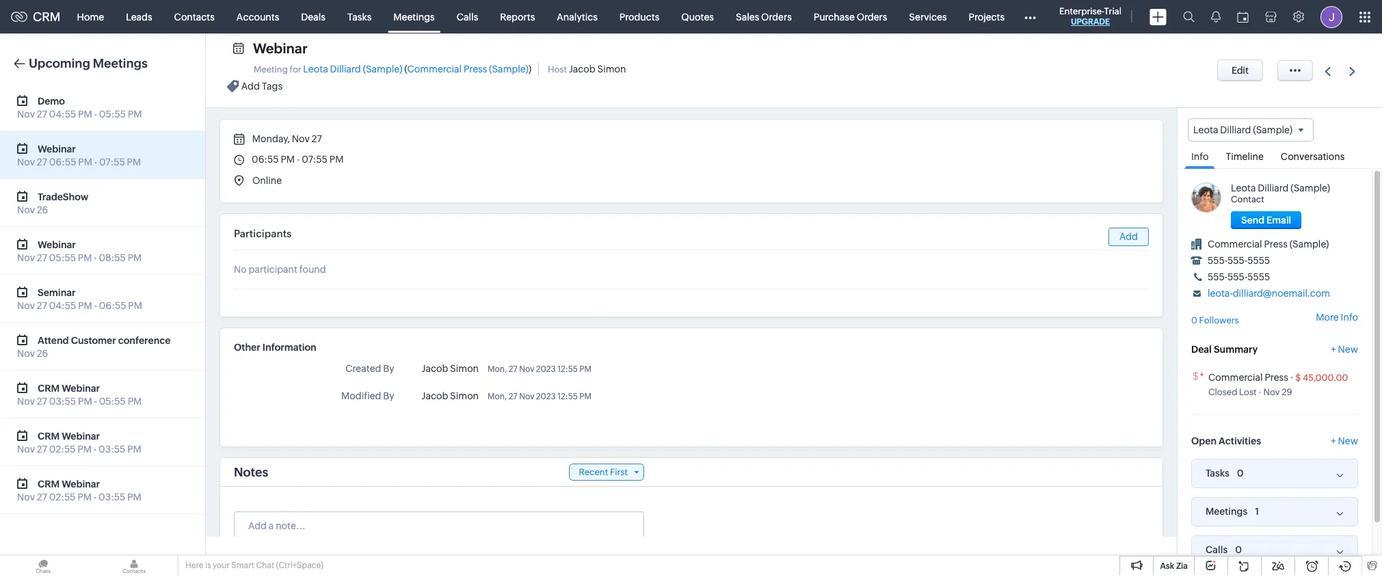 Task type: locate. For each thing, give the bounding box(es) containing it.
1 mon, from the top
[[488, 365, 507, 374]]

0 horizontal spatial info
[[1192, 151, 1209, 162]]

0 horizontal spatial commercial press (sample) link
[[407, 64, 529, 75]]

0 horizontal spatial meetings
[[93, 56, 148, 70]]

zia
[[1177, 562, 1189, 571]]

mon, 27 nov 2023 12:55 pm
[[488, 365, 592, 374], [488, 392, 592, 402]]

1 vertical spatial leota
[[1194, 125, 1219, 135]]

2 2023 from the top
[[536, 392, 556, 402]]

1 02:55 from the top
[[49, 444, 76, 455]]

nov inside the webinar nov 27 05:55 pm - 08:55 pm
[[17, 253, 35, 263]]

1 vertical spatial dilliard
[[1221, 125, 1252, 135]]

0 vertical spatial by
[[383, 363, 395, 374]]

1 vertical spatial calls
[[1206, 545, 1228, 556]]

04:55 inside demo nov 27 04:55 pm - 05:55 pm
[[49, 109, 76, 120]]

1 vertical spatial 04:55
[[49, 300, 76, 311]]

profile element
[[1313, 0, 1351, 33]]

leota dilliard (sample) link
[[303, 64, 403, 75], [1232, 183, 1331, 194]]

commercial press (sample) link down calls link
[[407, 64, 529, 75]]

dilliard for leota dilliard (sample)
[[1221, 125, 1252, 135]]

leota-dilliard@noemail.com
[[1208, 288, 1331, 299]]

1 vertical spatial mon, 27 nov 2023 12:55 pm
[[488, 392, 592, 402]]

leota inside "leota dilliard (sample)" field
[[1194, 125, 1219, 135]]

06:55 up the customer
[[99, 300, 126, 311]]

activities
[[1219, 436, 1262, 447]]

jacob right 'modified by'
[[422, 391, 448, 402]]

webinar inside the webinar nov 27 05:55 pm - 08:55 pm
[[38, 239, 76, 250]]

+ up 45,000.00
[[1332, 344, 1337, 355]]

simon
[[598, 64, 626, 75], [450, 363, 479, 374], [450, 391, 479, 402]]

0 vertical spatial dilliard
[[330, 64, 361, 75]]

0 vertical spatial add
[[241, 81, 260, 92]]

dilliard inside leota dilliard (sample) contact
[[1259, 183, 1290, 194]]

orders right purchase
[[857, 11, 888, 22]]

0 vertical spatial tasks
[[348, 11, 372, 22]]

)
[[529, 64, 532, 75]]

leota
[[303, 64, 328, 75], [1194, 125, 1219, 135], [1232, 183, 1257, 194]]

more
[[1317, 312, 1340, 323]]

2 vertical spatial 0
[[1236, 544, 1243, 555]]

(sample) inside field
[[1254, 125, 1293, 135]]

1 new from the top
[[1339, 344, 1359, 355]]

orders for sales orders
[[762, 11, 792, 22]]

1 vertical spatial 02:55
[[49, 492, 76, 503]]

2 orders from the left
[[857, 11, 888, 22]]

webinar
[[253, 40, 308, 56], [38, 143, 76, 154], [38, 239, 76, 250], [62, 383, 100, 394], [62, 431, 100, 442], [62, 479, 100, 490]]

meetings left "1"
[[1206, 507, 1248, 517]]

is
[[205, 561, 211, 571]]

mon, 27 nov 2023 12:55 pm for modified by
[[488, 392, 592, 402]]

+ new down 45,000.00
[[1332, 436, 1359, 447]]

(sample) left host
[[489, 64, 529, 75]]

1 vertical spatial jacob
[[422, 363, 448, 374]]

12:55
[[558, 365, 578, 374], [558, 392, 578, 402]]

purchase orders link
[[803, 0, 899, 33]]

1 vertical spatial 5555
[[1248, 272, 1271, 283]]

dilliard up timeline link
[[1221, 125, 1252, 135]]

leota dilliard (sample) link down tasks link
[[303, 64, 403, 75]]

leota dilliard (sample) contact
[[1232, 183, 1331, 205]]

1 vertical spatial 05:55
[[49, 253, 76, 263]]

search element
[[1176, 0, 1204, 34]]

orders inside "link"
[[857, 11, 888, 22]]

press
[[464, 64, 487, 75], [1265, 239, 1288, 250], [1266, 372, 1289, 383]]

0 vertical spatial leota dilliard (sample) link
[[303, 64, 403, 75]]

2 mon, from the top
[[488, 392, 507, 402]]

jacob for created by
[[422, 363, 448, 374]]

0 vertical spatial commercial press (sample) link
[[407, 64, 529, 75]]

26 down the tradeshow
[[37, 205, 48, 216]]

02:55
[[49, 444, 76, 455], [49, 492, 76, 503]]

06:55 inside seminar nov 27 04:55 pm - 06:55 pm
[[99, 300, 126, 311]]

new down 45,000.00
[[1339, 436, 1359, 447]]

meeting
[[254, 64, 288, 75]]

press inside the commercial press · $ 45,000.00 closed lost · nov 29
[[1266, 372, 1289, 383]]

leota for leota dilliard (sample)
[[1194, 125, 1219, 135]]

signals element
[[1204, 0, 1230, 34]]

0 vertical spatial 555-555-5555
[[1208, 255, 1271, 266]]

0 horizontal spatial orders
[[762, 11, 792, 22]]

1 vertical spatial crm webinar nov 27 02:55 pm - 03:55 pm
[[17, 479, 142, 503]]

accounts
[[237, 11, 279, 22]]

12:55 for modified by
[[558, 392, 578, 402]]

press up dilliard@noemail.com
[[1265, 239, 1288, 250]]

27
[[37, 109, 47, 120], [312, 133, 322, 144], [37, 157, 47, 168], [37, 253, 47, 263], [37, 300, 47, 311], [509, 365, 518, 374], [509, 392, 518, 402], [37, 396, 47, 407], [37, 444, 47, 455], [37, 492, 47, 503]]

2 vertical spatial simon
[[450, 391, 479, 402]]

(sample) up timeline link
[[1254, 125, 1293, 135]]

0 vertical spatial 05:55
[[99, 109, 126, 120]]

(sample) inside leota dilliard (sample) contact
[[1291, 183, 1331, 194]]

dilliard right for
[[330, 64, 361, 75]]

followers
[[1200, 316, 1240, 326]]

commercial for commercial press · $ 45,000.00 closed lost · nov 29
[[1209, 372, 1264, 383]]

0 vertical spatial jacob simon
[[422, 363, 479, 374]]

1 04:55 from the top
[[49, 109, 76, 120]]

2023 for created by
[[536, 365, 556, 374]]

1 horizontal spatial leota dilliard (sample) link
[[1232, 183, 1331, 194]]

0 for calls
[[1236, 544, 1243, 555]]

0 vertical spatial + new
[[1332, 344, 1359, 355]]

06:55 pm - 07:55 pm
[[252, 154, 344, 165]]

0 horizontal spatial dilliard
[[330, 64, 361, 75]]

meetings down leads
[[93, 56, 148, 70]]

1 + from the top
[[1332, 344, 1337, 355]]

info left the timeline
[[1192, 151, 1209, 162]]

chat
[[256, 561, 274, 571]]

2 26 from the top
[[37, 348, 48, 359]]

- inside the webinar nov 27 05:55 pm - 08:55 pm
[[94, 253, 97, 263]]

2 555-555-5555 from the top
[[1208, 272, 1271, 283]]

0 vertical spatial 03:55
[[49, 396, 76, 407]]

1 vertical spatial +
[[1332, 436, 1337, 447]]

555-
[[1208, 255, 1228, 266], [1228, 255, 1248, 266], [1208, 272, 1228, 283], [1228, 272, 1248, 283]]

deals link
[[290, 0, 337, 33]]

2 vertical spatial dilliard
[[1259, 183, 1290, 194]]

crm webinar nov 27 03:55 pm - 05:55 pm
[[17, 383, 142, 407]]

0 horizontal spatial calls
[[457, 11, 479, 22]]

+ down 45,000.00
[[1332, 436, 1337, 447]]

leota right for
[[303, 64, 328, 75]]

mon, for modified by
[[488, 392, 507, 402]]

demo
[[38, 95, 65, 106]]

2 horizontal spatial dilliard
[[1259, 183, 1290, 194]]

05:55 inside crm webinar nov 27 03:55 pm - 05:55 pm
[[99, 396, 126, 407]]

commercial press (sample) link up leota-dilliard@noemail.com
[[1208, 239, 1330, 250]]

5555
[[1248, 255, 1271, 266], [1248, 272, 1271, 283]]

by right modified
[[383, 391, 395, 402]]

projects link
[[958, 0, 1016, 33]]

0 vertical spatial +
[[1332, 344, 1337, 355]]

participants
[[234, 228, 292, 240]]

meetings
[[394, 11, 435, 22], [93, 56, 148, 70], [1206, 507, 1248, 517]]

0 horizontal spatial add
[[241, 81, 260, 92]]

1 vertical spatial leota dilliard (sample) link
[[1232, 183, 1331, 194]]

here is your smart chat (ctrl+space)
[[185, 561, 324, 571]]

by right created on the bottom of the page
[[383, 363, 395, 374]]

2 vertical spatial press
[[1266, 372, 1289, 383]]

1 vertical spatial add
[[1120, 231, 1139, 242]]

tradeshow nov 26
[[17, 191, 88, 216]]

04:55 down demo
[[49, 109, 76, 120]]

2 vertical spatial meetings
[[1206, 507, 1248, 517]]

2 mon, 27 nov 2023 12:55 pm from the top
[[488, 392, 592, 402]]

1 vertical spatial 2023
[[536, 392, 556, 402]]

$
[[1296, 373, 1302, 383]]

tasks link
[[337, 0, 383, 33]]

1 vertical spatial commercial
[[1208, 239, 1263, 250]]

2 vertical spatial commercial
[[1209, 372, 1264, 383]]

27 inside crm webinar nov 27 03:55 pm - 05:55 pm
[[37, 396, 47, 407]]

0 horizontal spatial leota dilliard (sample) link
[[303, 64, 403, 75]]

07:55 down demo nov 27 04:55 pm - 05:55 pm
[[99, 157, 125, 168]]

leota inside leota dilliard (sample) contact
[[1232, 183, 1257, 194]]

1 vertical spatial 0
[[1238, 468, 1245, 479]]

nov inside attend customer conference nov 26
[[17, 348, 35, 359]]

+ new
[[1332, 344, 1359, 355], [1332, 436, 1359, 447]]

-
[[94, 109, 97, 120], [297, 154, 300, 165], [94, 157, 97, 168], [94, 253, 97, 263], [94, 300, 97, 311], [94, 396, 97, 407], [94, 444, 97, 455], [94, 492, 97, 503]]

nov inside the commercial press · $ 45,000.00 closed lost · nov 29
[[1264, 387, 1281, 397]]

jacob right created by
[[422, 363, 448, 374]]

27 inside demo nov 27 04:55 pm - 05:55 pm
[[37, 109, 47, 120]]

07:55 inside 'webinar nov 27 06:55 pm - 07:55 pm'
[[99, 157, 125, 168]]

0 vertical spatial leota
[[303, 64, 328, 75]]

1 horizontal spatial add
[[1120, 231, 1139, 242]]

05:55 inside demo nov 27 04:55 pm - 05:55 pm
[[99, 109, 126, 120]]

meetings up ( at the left top of page
[[394, 11, 435, 22]]

07:55 down the monday, nov 27
[[302, 154, 328, 165]]

dilliard up contact
[[1259, 183, 1290, 194]]

1 vertical spatial by
[[383, 391, 395, 402]]

1 by from the top
[[383, 363, 395, 374]]

1 horizontal spatial calls
[[1206, 545, 1228, 556]]

1 horizontal spatial tasks
[[1206, 468, 1230, 479]]

0 vertical spatial 26
[[37, 205, 48, 216]]

1 vertical spatial jacob simon
[[422, 391, 479, 402]]

1 horizontal spatial leota
[[1194, 125, 1219, 135]]

jacob for modified by
[[422, 391, 448, 402]]

upcoming meetings
[[29, 56, 148, 70]]

0 vertical spatial 2023
[[536, 365, 556, 374]]

tasks
[[348, 11, 372, 22], [1206, 468, 1230, 479]]

1 vertical spatial info
[[1342, 312, 1359, 323]]

info link
[[1185, 142, 1216, 169]]

1 horizontal spatial orders
[[857, 11, 888, 22]]

info
[[1192, 151, 1209, 162], [1342, 312, 1359, 323]]

notes
[[234, 465, 268, 480]]

1 jacob simon from the top
[[422, 363, 479, 374]]

1 vertical spatial mon,
[[488, 392, 507, 402]]

nov inside 'webinar nov 27 06:55 pm - 07:55 pm'
[[17, 157, 35, 168]]

dilliard
[[330, 64, 361, 75], [1221, 125, 1252, 135], [1259, 183, 1290, 194]]

5555 down commercial press (sample)
[[1248, 255, 1271, 266]]

555-555-5555 up leota-
[[1208, 272, 1271, 283]]

timeline link
[[1220, 142, 1271, 168]]

0 vertical spatial 12:55
[[558, 365, 578, 374]]

2 vertical spatial jacob
[[422, 391, 448, 402]]

leota dilliard (sample) link up contact
[[1232, 183, 1331, 194]]

commercial for commercial press (sample)
[[1208, 239, 1263, 250]]

2 by from the top
[[383, 391, 395, 402]]

commercial press (sample)
[[1208, 239, 1330, 250]]

- inside 'webinar nov 27 06:55 pm - 07:55 pm'
[[94, 157, 97, 168]]

None button
[[1218, 60, 1264, 81], [1232, 212, 1302, 229], [1218, 60, 1264, 81], [1232, 212, 1302, 229]]

leota-dilliard@noemail.com link
[[1208, 288, 1331, 299]]

orders
[[762, 11, 792, 22], [857, 11, 888, 22]]

2023
[[536, 365, 556, 374], [536, 392, 556, 402]]

1 vertical spatial 26
[[37, 348, 48, 359]]

1 mon, 27 nov 2023 12:55 pm from the top
[[488, 365, 592, 374]]

1 vertical spatial press
[[1265, 239, 1288, 250]]

(sample) down conversations
[[1291, 183, 1331, 194]]

2 horizontal spatial leota
[[1232, 183, 1257, 194]]

commercial down meetings link
[[407, 64, 462, 75]]

1 horizontal spatial 06:55
[[99, 300, 126, 311]]

ask zia
[[1161, 562, 1189, 571]]

06:55 up the tradeshow
[[49, 157, 76, 168]]

0 vertical spatial 04:55
[[49, 109, 76, 120]]

- inside seminar nov 27 04:55 pm - 06:55 pm
[[94, 300, 97, 311]]

05:55 down attend customer conference nov 26
[[99, 396, 126, 407]]

commercial inside the commercial press · $ 45,000.00 closed lost · nov 29
[[1209, 372, 1264, 383]]

0 vertical spatial info
[[1192, 151, 1209, 162]]

0 vertical spatial commercial
[[407, 64, 462, 75]]

1 vertical spatial new
[[1339, 436, 1359, 447]]

previous record image
[[1326, 67, 1332, 76]]

commercial down contact
[[1208, 239, 1263, 250]]

no participant found
[[234, 264, 326, 275]]

2 horizontal spatial meetings
[[1206, 507, 1248, 517]]

05:55 up 'webinar nov 27 06:55 pm - 07:55 pm'
[[99, 109, 126, 120]]

0 vertical spatial 5555
[[1248, 255, 1271, 266]]

1 12:55 from the top
[[558, 365, 578, 374]]

leota up info link
[[1194, 125, 1219, 135]]

0 vertical spatial mon,
[[488, 365, 507, 374]]

created
[[346, 363, 381, 374]]

1 crm webinar nov 27 02:55 pm - 03:55 pm from the top
[[17, 431, 142, 455]]

5555 up leota-dilliard@noemail.com
[[1248, 272, 1271, 283]]

2 5555 from the top
[[1248, 272, 1271, 283]]

0 horizontal spatial leota
[[303, 64, 328, 75]]

by
[[383, 363, 395, 374], [383, 391, 395, 402]]

0 vertical spatial new
[[1339, 344, 1359, 355]]

· left $
[[1291, 372, 1294, 383]]

simon for created by
[[450, 363, 479, 374]]

04:55
[[49, 109, 76, 120], [49, 300, 76, 311]]

tasks down open activities
[[1206, 468, 1230, 479]]

45,000.00
[[1304, 373, 1349, 383]]

create menu image
[[1150, 9, 1167, 25]]

04:55 down seminar at the left
[[49, 300, 76, 311]]

accounts link
[[226, 0, 290, 33]]

1 26 from the top
[[37, 205, 48, 216]]

press up 29 in the right of the page
[[1266, 372, 1289, 383]]

26 down "attend"
[[37, 348, 48, 359]]

(sample) up dilliard@noemail.com
[[1290, 239, 1330, 250]]

jacob right host
[[569, 64, 596, 75]]

2 vertical spatial leota
[[1232, 183, 1257, 194]]

upcoming
[[29, 56, 90, 70]]

new down more info
[[1339, 344, 1359, 355]]

leota up contact
[[1232, 183, 1257, 194]]

orders right the sales
[[762, 11, 792, 22]]

· right lost
[[1259, 387, 1262, 397]]

add for add tags
[[241, 81, 260, 92]]

2 crm webinar nov 27 02:55 pm - 03:55 pm from the top
[[17, 479, 142, 503]]

1 orders from the left
[[762, 11, 792, 22]]

closed
[[1209, 387, 1238, 397]]

2 jacob simon from the top
[[422, 391, 479, 402]]

1 vertical spatial simon
[[450, 363, 479, 374]]

info right more
[[1342, 312, 1359, 323]]

other
[[234, 342, 261, 353]]

1 vertical spatial tasks
[[1206, 468, 1230, 479]]

new
[[1339, 344, 1359, 355], [1339, 436, 1359, 447]]

2 vertical spatial 05:55
[[99, 396, 126, 407]]

+ new down more info
[[1332, 344, 1359, 355]]

0 vertical spatial 0
[[1192, 316, 1198, 326]]

0 vertical spatial meetings
[[394, 11, 435, 22]]

0 horizontal spatial ·
[[1259, 387, 1262, 397]]

1 vertical spatial 12:55
[[558, 392, 578, 402]]

04:55 inside seminar nov 27 04:55 pm - 06:55 pm
[[49, 300, 76, 311]]

found
[[300, 264, 326, 275]]

03:55
[[49, 396, 76, 407], [99, 444, 125, 455], [99, 492, 125, 503]]

0 horizontal spatial 07:55
[[99, 157, 125, 168]]

home link
[[66, 0, 115, 33]]

tasks right deals link
[[348, 11, 372, 22]]

pm
[[78, 109, 92, 120], [128, 109, 142, 120], [281, 154, 295, 165], [330, 154, 344, 165], [78, 157, 92, 168], [127, 157, 141, 168], [78, 253, 92, 263], [128, 253, 142, 263], [78, 300, 92, 311], [128, 300, 142, 311], [580, 365, 592, 374], [580, 392, 592, 402], [78, 396, 92, 407], [128, 396, 142, 407], [78, 444, 92, 455], [127, 444, 142, 455], [78, 492, 92, 503], [127, 492, 142, 503]]

0 vertical spatial crm webinar nov 27 02:55 pm - 03:55 pm
[[17, 431, 142, 455]]

commercial up lost
[[1209, 372, 1264, 383]]

add
[[241, 81, 260, 92], [1120, 231, 1139, 242]]

deal summary
[[1192, 344, 1259, 355]]

2 04:55 from the top
[[49, 300, 76, 311]]

1 horizontal spatial dilliard
[[1221, 125, 1252, 135]]

05:55 up seminar at the left
[[49, 253, 76, 263]]

trial
[[1105, 6, 1122, 16]]

(ctrl+space)
[[276, 561, 324, 571]]

dilliard inside field
[[1221, 125, 1252, 135]]

reports link
[[489, 0, 546, 33]]

06:55 up online
[[252, 154, 279, 165]]

deals
[[301, 11, 326, 22]]

0 horizontal spatial tasks
[[348, 11, 372, 22]]

(sample) for commercial press (sample)
[[1290, 239, 1330, 250]]

leota for leota dilliard (sample) contact
[[1232, 183, 1257, 194]]

1 vertical spatial 555-555-5555
[[1208, 272, 1271, 283]]

press down calls link
[[464, 64, 487, 75]]

1 horizontal spatial meetings
[[394, 11, 435, 22]]

your
[[213, 561, 230, 571]]

0 horizontal spatial 06:55
[[49, 157, 76, 168]]

seminar nov 27 04:55 pm - 06:55 pm
[[17, 287, 142, 311]]

2 12:55 from the top
[[558, 392, 578, 402]]

timeline
[[1227, 151, 1264, 162]]

555-555-5555 down commercial press (sample)
[[1208, 255, 1271, 266]]

1 2023 from the top
[[536, 365, 556, 374]]

0 vertical spatial mon, 27 nov 2023 12:55 pm
[[488, 365, 592, 374]]

conference
[[118, 335, 171, 346]]

calls link
[[446, 0, 489, 33]]

contact
[[1232, 194, 1265, 205]]



Task type: vqa. For each thing, say whether or not it's contained in the screenshot.
"Check-" inside Check-Ins for Accounts link
no



Task type: describe. For each thing, give the bounding box(es) containing it.
chats image
[[0, 556, 86, 575]]

1 horizontal spatial ·
[[1291, 372, 1294, 383]]

- inside crm webinar nov 27 03:55 pm - 05:55 pm
[[94, 396, 97, 407]]

2023 for modified by
[[536, 392, 556, 402]]

03:55 inside crm webinar nov 27 03:55 pm - 05:55 pm
[[49, 396, 76, 407]]

services link
[[899, 0, 958, 33]]

2 + new from the top
[[1332, 436, 1359, 447]]

more info
[[1317, 312, 1359, 323]]

contacts
[[174, 11, 215, 22]]

webinar inside 'webinar nov 27 06:55 pm - 07:55 pm'
[[38, 143, 76, 154]]

1 5555 from the top
[[1248, 255, 1271, 266]]

add tags
[[241, 81, 283, 92]]

(sample) left ( at the left top of page
[[363, 64, 403, 75]]

0 vertical spatial press
[[464, 64, 487, 75]]

0 vertical spatial jacob
[[569, 64, 596, 75]]

29
[[1282, 387, 1293, 397]]

upgrade
[[1072, 17, 1111, 27]]

1 vertical spatial 03:55
[[99, 444, 125, 455]]

1 horizontal spatial 07:55
[[302, 154, 328, 165]]

by for modified by
[[383, 391, 395, 402]]

0 for tasks
[[1238, 468, 1245, 479]]

05:55 inside the webinar nov 27 05:55 pm - 08:55 pm
[[49, 253, 76, 263]]

06:55 inside 'webinar nov 27 06:55 pm - 07:55 pm'
[[49, 157, 76, 168]]

(sample) for leota dilliard (sample)
[[1254, 125, 1293, 135]]

next record image
[[1350, 67, 1359, 76]]

conversations link
[[1275, 142, 1352, 168]]

nov inside seminar nov 27 04:55 pm - 06:55 pm
[[17, 300, 35, 311]]

orders for purchase orders
[[857, 11, 888, 22]]

(
[[405, 64, 407, 75]]

contacts image
[[91, 556, 177, 575]]

jacob simon for modified by
[[422, 391, 479, 402]]

04:55 for demo
[[49, 109, 76, 120]]

meeting for leota dilliard (sample) ( commercial press (sample) )
[[254, 64, 532, 75]]

host jacob simon
[[548, 64, 626, 75]]

26 inside attend customer conference nov 26
[[37, 348, 48, 359]]

signals image
[[1212, 11, 1221, 23]]

recent
[[579, 467, 609, 478]]

seminar
[[38, 287, 76, 298]]

projects
[[969, 11, 1005, 22]]

customer
[[71, 335, 116, 346]]

add for add
[[1120, 231, 1139, 242]]

modified by
[[342, 391, 395, 402]]

dilliard@noemail.com
[[1234, 288, 1331, 299]]

leads link
[[115, 0, 163, 33]]

mon, for created by
[[488, 365, 507, 374]]

for
[[290, 64, 302, 75]]

1 horizontal spatial info
[[1342, 312, 1359, 323]]

1 vertical spatial meetings
[[93, 56, 148, 70]]

27 inside seminar nov 27 04:55 pm - 06:55 pm
[[37, 300, 47, 311]]

sales orders
[[736, 11, 792, 22]]

online
[[253, 175, 282, 186]]

home
[[77, 11, 104, 22]]

nov inside demo nov 27 04:55 pm - 05:55 pm
[[17, 109, 35, 120]]

04:55 for seminar
[[49, 300, 76, 311]]

webinar nov 27 05:55 pm - 08:55 pm
[[17, 239, 142, 263]]

analytics
[[557, 11, 598, 22]]

26 inside tradeshow nov 26
[[37, 205, 48, 216]]

create menu element
[[1142, 0, 1176, 33]]

profile image
[[1321, 6, 1343, 28]]

1 vertical spatial commercial press (sample) link
[[1208, 239, 1330, 250]]

first
[[610, 467, 628, 478]]

27 inside the webinar nov 27 05:55 pm - 08:55 pm
[[37, 253, 47, 263]]

simon for modified by
[[450, 391, 479, 402]]

recent first
[[579, 467, 628, 478]]

2 02:55 from the top
[[49, 492, 76, 503]]

no
[[234, 264, 247, 275]]

+ inside + new link
[[1332, 344, 1337, 355]]

other information
[[234, 342, 317, 353]]

1 vertical spatial ·
[[1259, 387, 1262, 397]]

leota dilliard (sample)
[[1194, 125, 1293, 135]]

ask
[[1161, 562, 1175, 571]]

modified
[[342, 391, 381, 402]]

nov inside crm webinar nov 27 03:55 pm - 05:55 pm
[[17, 396, 35, 407]]

press for commercial press · $ 45,000.00 closed lost · nov 29
[[1266, 372, 1289, 383]]

calendar image
[[1238, 11, 1250, 22]]

(sample) for leota dilliard (sample) contact
[[1291, 183, 1331, 194]]

products
[[620, 11, 660, 22]]

1 + new from the top
[[1332, 344, 1359, 355]]

tags
[[262, 81, 283, 92]]

crm link
[[11, 10, 61, 24]]

27 inside 'webinar nov 27 06:55 pm - 07:55 pm'
[[37, 157, 47, 168]]

dilliard for leota dilliard (sample) contact
[[1259, 183, 1290, 194]]

information
[[263, 342, 317, 353]]

2 vertical spatial 03:55
[[99, 492, 125, 503]]

jacob simon for created by
[[422, 363, 479, 374]]

0 vertical spatial simon
[[598, 64, 626, 75]]

webinar inside crm webinar nov 27 03:55 pm - 05:55 pm
[[62, 383, 100, 394]]

monday,
[[252, 133, 290, 144]]

deal
[[1192, 344, 1212, 355]]

enterprise-
[[1060, 6, 1105, 16]]

purchase orders
[[814, 11, 888, 22]]

press for commercial press (sample)
[[1265, 239, 1288, 250]]

1 555-555-5555 from the top
[[1208, 255, 1271, 266]]

here
[[185, 561, 204, 571]]

by for created by
[[383, 363, 395, 374]]

created by
[[346, 363, 395, 374]]

Leota Dilliard (Sample) field
[[1189, 118, 1315, 142]]

add link
[[1109, 228, 1150, 246]]

0 vertical spatial calls
[[457, 11, 479, 22]]

host
[[548, 64, 567, 75]]

tradeshow
[[38, 191, 88, 202]]

summary
[[1215, 344, 1259, 355]]

lost
[[1240, 387, 1258, 397]]

products link
[[609, 0, 671, 33]]

+ new link
[[1332, 344, 1359, 362]]

leota-
[[1208, 288, 1234, 299]]

Add a note... field
[[235, 519, 643, 533]]

search image
[[1184, 11, 1195, 23]]

attend
[[38, 335, 69, 346]]

contacts link
[[163, 0, 226, 33]]

attend customer conference nov 26
[[17, 335, 171, 359]]

services
[[910, 11, 947, 22]]

Other Modules field
[[1016, 6, 1046, 28]]

enterprise-trial upgrade
[[1060, 6, 1122, 27]]

more info link
[[1317, 312, 1359, 323]]

commercial press · $ 45,000.00 closed lost · nov 29
[[1209, 372, 1349, 397]]

smart
[[232, 561, 255, 571]]

crm inside crm webinar nov 27 03:55 pm - 05:55 pm
[[38, 383, 60, 394]]

- inside demo nov 27 04:55 pm - 05:55 pm
[[94, 109, 97, 120]]

commercial press link
[[1209, 372, 1289, 383]]

info inside info link
[[1192, 151, 1209, 162]]

2 + from the top
[[1332, 436, 1337, 447]]

open activities
[[1192, 436, 1262, 447]]

monday, nov 27
[[250, 133, 322, 144]]

meetings link
[[383, 0, 446, 33]]

reports
[[500, 11, 535, 22]]

webinar nov 27 06:55 pm - 07:55 pm
[[17, 143, 141, 168]]

sales orders link
[[725, 0, 803, 33]]

12:55 for created by
[[558, 365, 578, 374]]

nov inside tradeshow nov 26
[[17, 205, 35, 216]]

analytics link
[[546, 0, 609, 33]]

demo nov 27 04:55 pm - 05:55 pm
[[17, 95, 142, 120]]

leads
[[126, 11, 152, 22]]

quotes link
[[671, 0, 725, 33]]

2 horizontal spatial 06:55
[[252, 154, 279, 165]]

mon, 27 nov 2023 12:55 pm for created by
[[488, 365, 592, 374]]

2 new from the top
[[1339, 436, 1359, 447]]

1
[[1256, 506, 1260, 517]]



